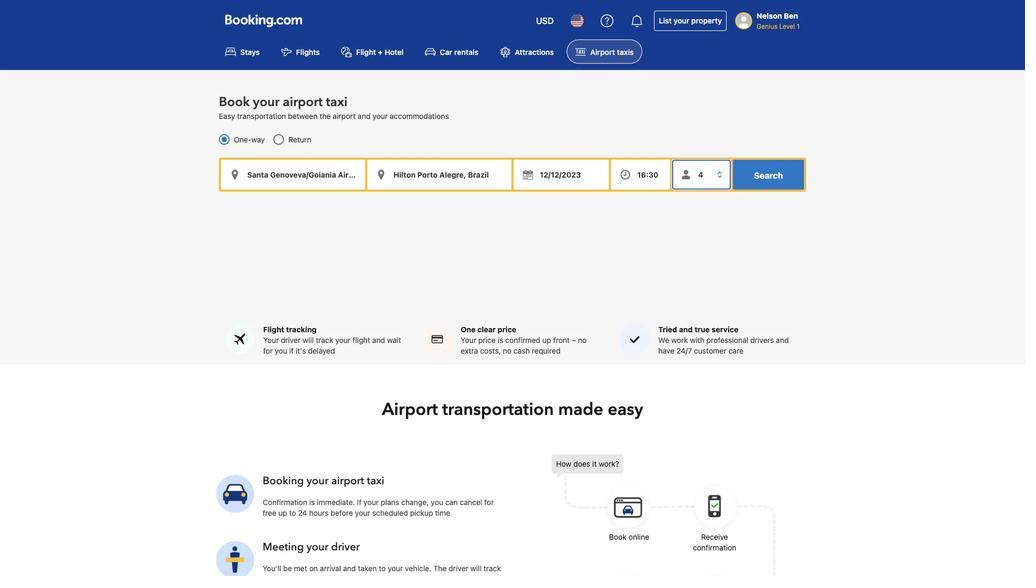 Task type: locate. For each thing, give the bounding box(es) containing it.
1 horizontal spatial airport
[[590, 47, 615, 56]]

0 horizontal spatial up
[[278, 509, 287, 518]]

extra
[[461, 347, 478, 356]]

Enter pick-up location text field
[[221, 160, 365, 190]]

your
[[674, 16, 690, 25], [253, 93, 280, 111], [373, 111, 388, 120], [335, 336, 351, 345], [307, 474, 329, 489], [364, 499, 379, 507], [355, 509, 370, 518], [307, 540, 329, 555], [388, 565, 403, 574], [263, 575, 278, 577]]

0 horizontal spatial transportation
[[237, 111, 286, 120]]

1 vertical spatial price
[[478, 336, 496, 345]]

0 horizontal spatial to
[[289, 509, 296, 518]]

tried
[[658, 326, 677, 334]]

your left vehicle.
[[388, 565, 403, 574]]

flights
[[296, 47, 320, 56]]

1 horizontal spatial flight
[[356, 47, 376, 56]]

1 vertical spatial taxi
[[367, 474, 384, 489]]

driver up "arrival"
[[331, 540, 360, 555]]

your up way
[[253, 93, 280, 111]]

track down the tracking
[[316, 336, 333, 345]]

1 vertical spatial to
[[379, 565, 386, 574]]

book
[[219, 93, 250, 111], [609, 533, 627, 542]]

care
[[729, 347, 744, 356]]

taxis
[[617, 47, 634, 56]]

2 vertical spatial airport
[[331, 474, 364, 489]]

book inside book your airport taxi easy transportation between the airport and your accommodations
[[219, 93, 250, 111]]

1 vertical spatial airport
[[333, 111, 356, 120]]

it's down the tracking
[[296, 347, 306, 356]]

airport
[[283, 93, 323, 111], [333, 111, 356, 120], [331, 474, 364, 489]]

attractions
[[515, 47, 554, 56]]

driver down the tracking
[[281, 336, 301, 345]]

price up confirmed
[[498, 326, 516, 334]]

taxi up 'plans'
[[367, 474, 384, 489]]

your inside the one clear price your price is confirmed up front – no extra costs, no cash required
[[461, 336, 476, 345]]

is inside confirmation is immediate. if your plans change, you can cancel for free up to 24 hours before your scheduled pickup time
[[309, 499, 315, 507]]

0 vertical spatial price
[[498, 326, 516, 334]]

0 horizontal spatial track
[[316, 336, 333, 345]]

0 horizontal spatial for
[[263, 347, 273, 356]]

and up the waiting
[[343, 565, 356, 574]]

1 horizontal spatial up
[[542, 336, 551, 345]]

1 vertical spatial will
[[471, 565, 482, 574]]

how does it work?
[[556, 460, 619, 469]]

if down the tracking
[[289, 347, 294, 356]]

one clear price your price is confirmed up front – no extra costs, no cash required
[[461, 326, 587, 356]]

2 vertical spatial driver
[[449, 565, 468, 574]]

0 horizontal spatial it's
[[296, 347, 306, 356]]

1 vertical spatial no
[[503, 347, 512, 356]]

your up the on
[[307, 540, 329, 555]]

airport up if
[[331, 474, 364, 489]]

we
[[658, 336, 669, 345]]

airport inside airport taxis "link"
[[590, 47, 615, 56]]

usd button
[[530, 8, 560, 34]]

0 horizontal spatial be
[[283, 565, 292, 574]]

booking your airport taxi
[[263, 474, 384, 489]]

you up time
[[431, 499, 443, 507]]

book up easy
[[219, 93, 250, 111]]

car
[[440, 47, 452, 56]]

0 vertical spatial be
[[283, 565, 292, 574]]

0 vertical spatial delayed
[[308, 347, 335, 356]]

to
[[289, 509, 296, 518], [379, 565, 386, 574]]

1 vertical spatial flight
[[263, 326, 284, 334]]

0 vertical spatial it's
[[296, 347, 306, 356]]

will
[[303, 336, 314, 345], [471, 565, 482, 574]]

0 vertical spatial airport
[[590, 47, 615, 56]]

1 vertical spatial it's
[[379, 575, 389, 577]]

if down the taken at bottom
[[372, 575, 376, 577]]

1 horizontal spatial track
[[484, 565, 501, 574]]

1 vertical spatial track
[[484, 565, 501, 574]]

1 horizontal spatial you
[[431, 499, 443, 507]]

attractions link
[[491, 40, 563, 64]]

on
[[309, 565, 318, 574]]

1 horizontal spatial transportation
[[442, 398, 554, 422]]

it's inside you'll be met on arrival and taken to your vehicle. the driver will track your flight, so they'll be waiting if it's delayed
[[379, 575, 389, 577]]

flights link
[[273, 40, 328, 64]]

before
[[331, 509, 353, 518]]

book left online
[[609, 533, 627, 542]]

+
[[378, 47, 383, 56]]

one
[[461, 326, 476, 334]]

1 vertical spatial if
[[372, 575, 376, 577]]

accommodations
[[390, 111, 449, 120]]

1 vertical spatial you
[[431, 499, 443, 507]]

tried and true service we work with professional drivers and have 24/7 customer care
[[658, 326, 789, 356]]

no right –
[[578, 336, 587, 345]]

delayed down the tracking
[[308, 347, 335, 356]]

if inside you'll be met on arrival and taken to your vehicle. the driver will track your flight, so they'll be waiting if it's delayed
[[372, 575, 376, 577]]

1 horizontal spatial be
[[335, 575, 343, 577]]

1 vertical spatial is
[[309, 499, 315, 507]]

and inside flight tracking your driver will track your flight and wait for you if it's delayed
[[372, 336, 385, 345]]

0 vertical spatial taxi
[[326, 93, 348, 111]]

clear
[[478, 326, 496, 334]]

flight inside flight tracking your driver will track your flight and wait for you if it's delayed
[[263, 326, 284, 334]]

will right 'the'
[[471, 565, 482, 574]]

be down "arrival"
[[335, 575, 343, 577]]

is up hours
[[309, 499, 315, 507]]

1 vertical spatial for
[[484, 499, 494, 507]]

0 vertical spatial book
[[219, 93, 250, 111]]

will inside flight tracking your driver will track your flight and wait for you if it's delayed
[[303, 336, 314, 345]]

track right 'the'
[[484, 565, 501, 574]]

0 horizontal spatial taxi
[[326, 93, 348, 111]]

1 vertical spatial driver
[[331, 540, 360, 555]]

arrival
[[320, 565, 341, 574]]

track
[[316, 336, 333, 345], [484, 565, 501, 574]]

is up costs,
[[498, 336, 503, 345]]

immediate.
[[317, 499, 355, 507]]

no left cash
[[503, 347, 512, 356]]

be up flight,
[[283, 565, 292, 574]]

airport
[[590, 47, 615, 56], [382, 398, 438, 422]]

1 horizontal spatial price
[[498, 326, 516, 334]]

0 horizontal spatial book
[[219, 93, 250, 111]]

book your airport taxi easy transportation between the airport and your accommodations
[[219, 93, 449, 120]]

flight left the tracking
[[263, 326, 284, 334]]

0 vertical spatial for
[[263, 347, 273, 356]]

confirmation
[[263, 499, 307, 507]]

level
[[779, 22, 795, 30]]

meeting
[[263, 540, 304, 555]]

0 horizontal spatial airport
[[382, 398, 438, 422]]

your inside flight tracking your driver will track your flight and wait for you if it's delayed
[[335, 336, 351, 345]]

1 horizontal spatial no
[[578, 336, 587, 345]]

taxi inside book your airport taxi easy transportation between the airport and your accommodations
[[326, 93, 348, 111]]

delayed down vehicle.
[[391, 575, 418, 577]]

0 vertical spatial driver
[[281, 336, 301, 345]]

0 vertical spatial is
[[498, 336, 503, 345]]

for inside confirmation is immediate. if your plans change, you can cancel for free up to 24 hours before your scheduled pickup time
[[484, 499, 494, 507]]

price down the clear
[[478, 336, 496, 345]]

up
[[542, 336, 551, 345], [278, 509, 287, 518]]

for inside flight tracking your driver will track your flight and wait for you if it's delayed
[[263, 347, 273, 356]]

1 horizontal spatial book
[[609, 533, 627, 542]]

one-way
[[234, 135, 265, 144]]

0 vertical spatial track
[[316, 336, 333, 345]]

it
[[592, 460, 597, 469]]

1 horizontal spatial to
[[379, 565, 386, 574]]

1 vertical spatial book
[[609, 533, 627, 542]]

flight + hotel link
[[333, 40, 412, 64]]

0 horizontal spatial will
[[303, 336, 314, 345]]

airport right the
[[333, 111, 356, 120]]

0 horizontal spatial you
[[275, 347, 287, 356]]

delayed inside you'll be met on arrival and taken to your vehicle. the driver will track your flight, so they'll be waiting if it's delayed
[[391, 575, 418, 577]]

up down the confirmation on the left
[[278, 509, 287, 518]]

1 horizontal spatial for
[[484, 499, 494, 507]]

0 vertical spatial if
[[289, 347, 294, 356]]

met
[[294, 565, 307, 574]]

1 horizontal spatial delayed
[[391, 575, 418, 577]]

0 vertical spatial you
[[275, 347, 287, 356]]

2 your from the left
[[461, 336, 476, 345]]

0 vertical spatial airport
[[283, 93, 323, 111]]

0 vertical spatial transportation
[[237, 111, 286, 120]]

1 horizontal spatial it's
[[379, 575, 389, 577]]

if inside flight tracking your driver will track your flight and wait for you if it's delayed
[[289, 347, 294, 356]]

–
[[572, 336, 576, 345]]

your left flight
[[335, 336, 351, 345]]

professional
[[707, 336, 749, 345]]

2 horizontal spatial driver
[[449, 565, 468, 574]]

online
[[629, 533, 649, 542]]

stays link
[[217, 40, 268, 64]]

1 your from the left
[[263, 336, 279, 345]]

0 horizontal spatial delayed
[[308, 347, 335, 356]]

1 horizontal spatial is
[[498, 336, 503, 345]]

book for your
[[219, 93, 250, 111]]

1 vertical spatial airport
[[382, 398, 438, 422]]

will down the tracking
[[303, 336, 314, 345]]

your left accommodations
[[373, 111, 388, 120]]

flight
[[353, 336, 370, 345]]

you down the tracking
[[275, 347, 287, 356]]

for
[[263, 347, 273, 356], [484, 499, 494, 507]]

you
[[275, 347, 287, 356], [431, 499, 443, 507]]

driver inside you'll be met on arrival and taken to your vehicle. the driver will track your flight, so they'll be waiting if it's delayed
[[449, 565, 468, 574]]

and left wait
[[372, 336, 385, 345]]

and
[[358, 111, 371, 120], [679, 326, 693, 334], [372, 336, 385, 345], [776, 336, 789, 345], [343, 565, 356, 574]]

1 horizontal spatial taxi
[[367, 474, 384, 489]]

0 vertical spatial up
[[542, 336, 551, 345]]

0 vertical spatial flight
[[356, 47, 376, 56]]

to right the taken at bottom
[[379, 565, 386, 574]]

it's right the waiting
[[379, 575, 389, 577]]

driver right 'the'
[[449, 565, 468, 574]]

up up required
[[542, 336, 551, 345]]

delayed inside flight tracking your driver will track your flight and wait for you if it's delayed
[[308, 347, 335, 356]]

booking airport taxi image for meeting your driver
[[216, 542, 254, 577]]

1 horizontal spatial your
[[461, 336, 476, 345]]

you inside confirmation is immediate. if your plans change, you can cancel for free up to 24 hours before your scheduled pickup time
[[431, 499, 443, 507]]

taxi up the
[[326, 93, 348, 111]]

0 horizontal spatial is
[[309, 499, 315, 507]]

it's
[[296, 347, 306, 356], [379, 575, 389, 577]]

airport up between
[[283, 93, 323, 111]]

receive confirmation
[[693, 533, 736, 553]]

booking airport taxi image
[[552, 455, 776, 577], [216, 476, 254, 513], [216, 542, 254, 577]]

1 vertical spatial transportation
[[442, 398, 554, 422]]

0 horizontal spatial if
[[289, 347, 294, 356]]

0 horizontal spatial driver
[[281, 336, 301, 345]]

rentals
[[454, 47, 479, 56]]

0 vertical spatial to
[[289, 509, 296, 518]]

airport for airport transportation made easy
[[382, 398, 438, 422]]

easy
[[219, 111, 235, 120]]

and right the
[[358, 111, 371, 120]]

easy
[[608, 398, 643, 422]]

1 vertical spatial up
[[278, 509, 287, 518]]

0 vertical spatial will
[[303, 336, 314, 345]]

flight
[[356, 47, 376, 56], [263, 326, 284, 334]]

your up immediate.
[[307, 474, 329, 489]]

customer
[[694, 347, 727, 356]]

airport taxis
[[590, 47, 634, 56]]

hotel
[[385, 47, 404, 56]]

0 horizontal spatial flight
[[263, 326, 284, 334]]

1 vertical spatial delayed
[[391, 575, 418, 577]]

to left 24
[[289, 509, 296, 518]]

if
[[289, 347, 294, 356], [372, 575, 376, 577]]

0 horizontal spatial your
[[263, 336, 279, 345]]

flight left '+'
[[356, 47, 376, 56]]

airport for book
[[283, 93, 323, 111]]

tracking
[[286, 326, 317, 334]]

transportation
[[237, 111, 286, 120], [442, 398, 554, 422]]

and inside you'll be met on arrival and taken to your vehicle. the driver will track your flight, so they'll be waiting if it's delayed
[[343, 565, 356, 574]]

12/12/2023 button
[[514, 160, 609, 190]]

the
[[433, 565, 447, 574]]

1 horizontal spatial if
[[372, 575, 376, 577]]

1 horizontal spatial will
[[471, 565, 482, 574]]

price
[[498, 326, 516, 334], [478, 336, 496, 345]]

flight,
[[280, 575, 300, 577]]



Task type: describe. For each thing, give the bounding box(es) containing it.
list
[[659, 16, 672, 25]]

property
[[691, 16, 722, 25]]

so
[[302, 575, 310, 577]]

wait
[[387, 336, 401, 345]]

flight for flight + hotel
[[356, 47, 376, 56]]

list your property
[[659, 16, 722, 25]]

usd
[[536, 16, 554, 26]]

stays
[[240, 47, 260, 56]]

and inside book your airport taxi easy transportation between the airport and your accommodations
[[358, 111, 371, 120]]

nelson ben genius level 1
[[757, 11, 800, 30]]

track inside flight tracking your driver will track your flight and wait for you if it's delayed
[[316, 336, 333, 345]]

flight tracking your driver will track your flight and wait for you if it's delayed
[[263, 326, 401, 356]]

track inside you'll be met on arrival and taken to your vehicle. the driver will track your flight, so they'll be waiting if it's delayed
[[484, 565, 501, 574]]

free
[[263, 509, 276, 518]]

car rentals
[[440, 47, 479, 56]]

flight for flight tracking your driver will track your flight and wait for you if it's delayed
[[263, 326, 284, 334]]

ben
[[784, 11, 798, 20]]

book online
[[609, 533, 649, 542]]

if
[[357, 499, 362, 507]]

will inside you'll be met on arrival and taken to your vehicle. the driver will track your flight, so they'll be waiting if it's delayed
[[471, 565, 482, 574]]

true
[[695, 326, 710, 334]]

confirmation
[[693, 544, 736, 553]]

16:30 button
[[611, 160, 670, 190]]

hours
[[309, 509, 329, 518]]

Enter destination text field
[[367, 160, 512, 190]]

costs,
[[480, 347, 501, 356]]

search
[[754, 170, 783, 180]]

does
[[574, 460, 590, 469]]

it's inside flight tracking your driver will track your flight and wait for you if it's delayed
[[296, 347, 306, 356]]

airport taxis link
[[567, 40, 642, 64]]

change,
[[401, 499, 429, 507]]

you'll be met on arrival and taken to your vehicle. the driver will track your flight, so they'll be waiting if it's delayed
[[263, 565, 501, 577]]

one-
[[234, 135, 251, 144]]

flight + hotel
[[356, 47, 404, 56]]

cash
[[514, 347, 530, 356]]

0 horizontal spatial price
[[478, 336, 496, 345]]

they'll
[[312, 575, 333, 577]]

search button
[[733, 160, 804, 190]]

airport for airport taxis
[[590, 47, 615, 56]]

and up work
[[679, 326, 693, 334]]

your right "list"
[[674, 16, 690, 25]]

nelson
[[757, 11, 782, 20]]

plans
[[381, 499, 399, 507]]

up inside the one clear price your price is confirmed up front – no extra costs, no cash required
[[542, 336, 551, 345]]

your down you'll
[[263, 575, 278, 577]]

can
[[445, 499, 458, 507]]

24/7
[[677, 347, 692, 356]]

for for confirmation is immediate. if your plans change, you can cancel for free up to 24 hours before your scheduled pickup time
[[484, 499, 494, 507]]

work?
[[599, 460, 619, 469]]

car rentals link
[[416, 40, 487, 64]]

taken
[[358, 565, 377, 574]]

your inside flight tracking your driver will track your flight and wait for you if it's delayed
[[263, 336, 279, 345]]

waiting
[[346, 575, 370, 577]]

for for flight tracking your driver will track your flight and wait for you if it's delayed
[[263, 347, 273, 356]]

work
[[671, 336, 688, 345]]

the
[[320, 111, 331, 120]]

up inside confirmation is immediate. if your plans change, you can cancel for free up to 24 hours before your scheduled pickup time
[[278, 509, 287, 518]]

and right drivers at right
[[776, 336, 789, 345]]

drivers
[[751, 336, 774, 345]]

to inside you'll be met on arrival and taken to your vehicle. the driver will track your flight, so they'll be waiting if it's delayed
[[379, 565, 386, 574]]

list your property link
[[654, 11, 727, 31]]

taxi for book
[[326, 93, 348, 111]]

vehicle.
[[405, 565, 431, 574]]

genius
[[757, 22, 778, 30]]

scheduled
[[372, 509, 408, 518]]

0 horizontal spatial no
[[503, 347, 512, 356]]

booking airport taxi image for booking your airport taxi
[[216, 476, 254, 513]]

way
[[251, 135, 265, 144]]

you inside flight tracking your driver will track your flight and wait for you if it's delayed
[[275, 347, 287, 356]]

how
[[556, 460, 572, 469]]

confirmation is immediate. if your plans change, you can cancel for free up to 24 hours before your scheduled pickup time
[[263, 499, 494, 518]]

1 horizontal spatial driver
[[331, 540, 360, 555]]

book for online
[[609, 533, 627, 542]]

pickup
[[410, 509, 433, 518]]

24
[[298, 509, 307, 518]]

1 vertical spatial be
[[335, 575, 343, 577]]

return
[[288, 135, 311, 144]]

is inside the one clear price your price is confirmed up front – no extra costs, no cash required
[[498, 336, 503, 345]]

made
[[558, 398, 604, 422]]

confirmed
[[505, 336, 540, 345]]

meeting your driver
[[263, 540, 360, 555]]

front
[[553, 336, 570, 345]]

driver inside flight tracking your driver will track your flight and wait for you if it's delayed
[[281, 336, 301, 345]]

to inside confirmation is immediate. if your plans change, you can cancel for free up to 24 hours before your scheduled pickup time
[[289, 509, 296, 518]]

required
[[532, 347, 561, 356]]

your down if
[[355, 509, 370, 518]]

you'll
[[263, 565, 281, 574]]

airport for booking
[[331, 474, 364, 489]]

16:30
[[637, 170, 659, 179]]

transportation inside book your airport taxi easy transportation between the airport and your accommodations
[[237, 111, 286, 120]]

booking.com online hotel reservations image
[[225, 14, 302, 27]]

0 vertical spatial no
[[578, 336, 587, 345]]

1
[[797, 22, 800, 30]]

12/12/2023
[[540, 170, 581, 179]]

booking
[[263, 474, 304, 489]]

airport transportation made easy
[[382, 398, 643, 422]]

between
[[288, 111, 318, 120]]

taxi for booking
[[367, 474, 384, 489]]

time
[[435, 509, 450, 518]]

cancel
[[460, 499, 482, 507]]

your right if
[[364, 499, 379, 507]]

with
[[690, 336, 705, 345]]



Task type: vqa. For each thing, say whether or not it's contained in the screenshot.
and
yes



